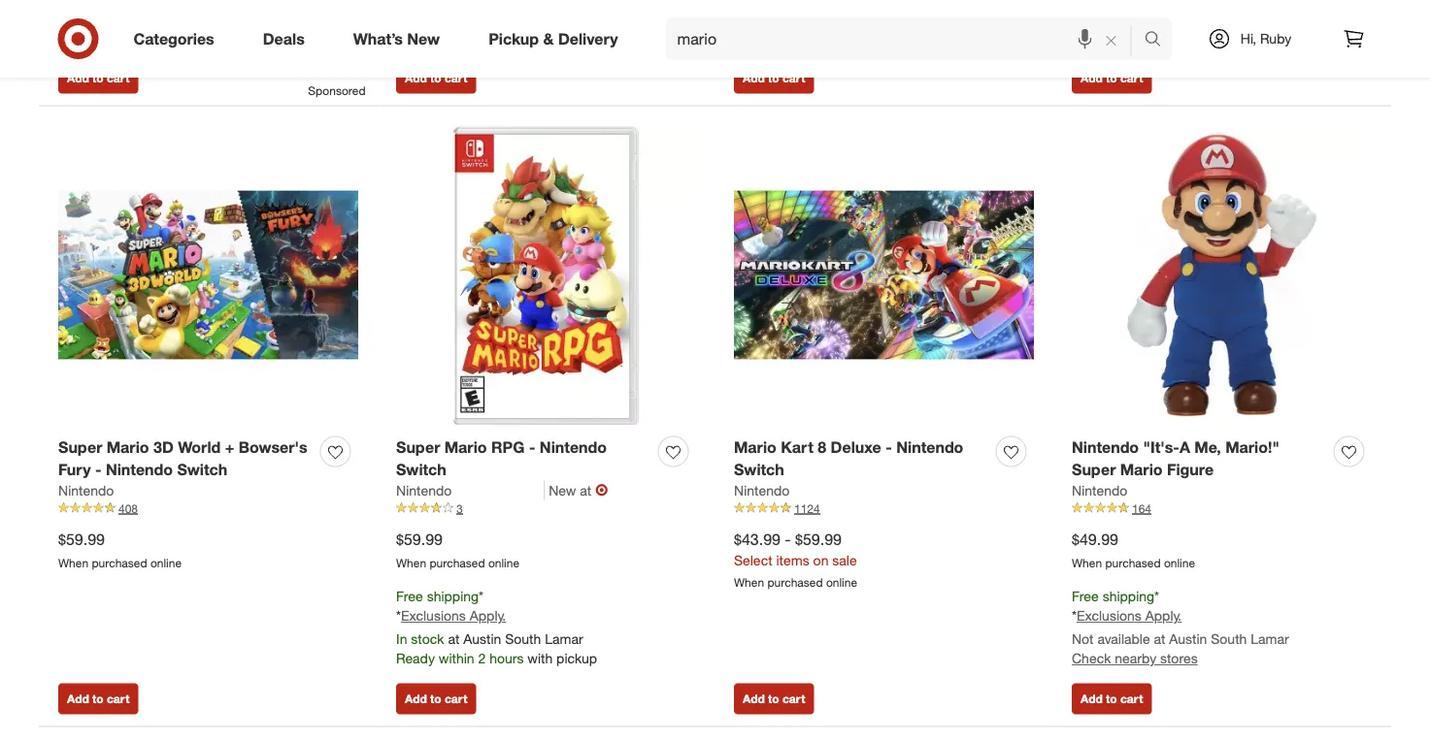 Task type: vqa. For each thing, say whether or not it's contained in the screenshot.
Tikes to the top
no



Task type: describe. For each thing, give the bounding box(es) containing it.
austin for $49.99
[[1170, 631, 1207, 648]]

pickup inside free shipping * * exclusions apply. in stock at  austin south lamar ready within 2 hours with pickup
[[557, 651, 597, 668]]

shipping for $59.99
[[427, 588, 479, 605]]

super mario rpg - nintendo switch
[[396, 438, 607, 479]]

stock inside in stock ready within 2 hours with pickup
[[73, 10, 106, 27]]

purchased for super mario rpg - nintendo switch
[[430, 556, 485, 570]]

hi, ruby
[[1241, 30, 1292, 47]]

exclusions apply. link for $59.99
[[401, 608, 506, 625]]

in stock ready within 2 hours with pickup
[[58, 10, 259, 46]]

ready inside free shipping * * exclusions apply. in stock at  austin south lamar ready within 2 hours with pickup
[[396, 651, 435, 668]]

3d
[[154, 438, 174, 457]]

deals
[[263, 29, 305, 48]]

deluxe
[[831, 438, 882, 457]]

nearby
[[1115, 651, 1157, 668]]

what's new link
[[337, 17, 464, 60]]

hours inside in stock ready within 2 hours with pickup
[[152, 29, 186, 46]]

$59.99 inside $43.99 - $59.99 select items on sale when purchased online
[[795, 530, 842, 549]]

hours inside free shipping * * exclusions apply. in stock at  austin south lamar ready within 2 hours with pickup
[[490, 651, 524, 668]]

check nearby stores button
[[1072, 650, 1198, 669]]

super for super mario rpg - nintendo switch
[[396, 438, 440, 457]]

nintendo inside super mario 3d world + bowser's fury - nintendo switch
[[106, 460, 173, 479]]

sale
[[833, 552, 857, 569]]

ready within 2 hours with pickup
[[734, 10, 935, 27]]

pickup & delivery
[[489, 29, 618, 48]]

world
[[178, 438, 221, 457]]

switch inside super mario rpg - nintendo switch
[[396, 460, 447, 479]]

nintendo link for super mario 3d world + bowser's fury - nintendo switch
[[58, 481, 114, 501]]

164 link
[[1072, 501, 1372, 518]]

mario kart 8 deluxe - nintendo switch
[[734, 438, 964, 479]]

online for a
[[1164, 556, 1196, 570]]

mario kart 8 deluxe - nintendo switch link
[[734, 437, 989, 481]]

check
[[1072, 651, 1111, 668]]

at inside new at ¬
[[580, 482, 592, 499]]

nintendo up $43.99
[[734, 482, 790, 499]]

0 vertical spatial hours
[[828, 10, 862, 27]]

$49.99
[[1072, 530, 1119, 549]]

"it's-
[[1144, 438, 1180, 457]]

$59.99 when purchased online for super mario 3d world + bowser's fury - nintendo switch
[[58, 530, 182, 570]]

on
[[813, 552, 829, 569]]

lamar for nintendo "it's-a me, mario!" super mario figure
[[1251, 631, 1289, 648]]

mario inside super mario 3d world + bowser's fury - nintendo switch
[[107, 438, 149, 457]]

$49.99 when purchased online
[[1072, 530, 1196, 570]]

shipping for $49.99
[[1103, 588, 1155, 605]]

not
[[1072, 631, 1094, 648]]

164
[[1132, 502, 1152, 516]]

apply. for $49.99
[[1146, 608, 1182, 625]]

free shipping * * exclusions apply. not available at austin south lamar check nearby stores
[[1072, 588, 1289, 668]]

$59.99 for super mario 3d world + bowser's fury - nintendo switch
[[58, 530, 105, 549]]

pickup
[[489, 29, 539, 48]]

purchased for super mario 3d world + bowser's fury - nintendo switch
[[92, 556, 147, 570]]

when for super mario rpg - nintendo switch
[[396, 556, 426, 570]]

What can we help you find? suggestions appear below search field
[[666, 17, 1149, 60]]

mario inside nintendo "it's-a me, mario!" super mario figure
[[1121, 460, 1163, 479]]

search button
[[1136, 17, 1182, 64]]

0 horizontal spatial new
[[407, 29, 440, 48]]

available
[[1098, 631, 1150, 648]]

408 link
[[58, 501, 358, 518]]

2 nintendo link from the left
[[396, 481, 545, 501]]

when inside $43.99 - $59.99 select items on sale when purchased online
[[734, 575, 764, 590]]

$59.99 for super mario rpg - nintendo switch
[[396, 530, 443, 549]]

super mario 3d world + bowser's fury - nintendo switch
[[58, 438, 307, 479]]

ruby
[[1261, 30, 1292, 47]]

in inside free shipping * * exclusions apply. in stock at  austin south lamar ready within 2 hours with pickup
[[396, 631, 407, 648]]

south for $49.99
[[1211, 631, 1247, 648]]

with inside free shipping * * exclusions apply. in stock at  austin south lamar ready within 2 hours with pickup
[[528, 651, 553, 668]]

$43.99
[[734, 530, 781, 549]]

apply. for $59.99
[[470, 608, 506, 625]]

rpg
[[491, 438, 525, 457]]

2 horizontal spatial within
[[777, 10, 812, 27]]

online inside $43.99 - $59.99 select items on sale when purchased online
[[826, 575, 858, 590]]

- inside mario kart 8 deluxe - nintendo switch
[[886, 438, 892, 457]]



Task type: locate. For each thing, give the bounding box(es) containing it.
shipping inside free shipping * * exclusions apply. not available at austin south lamar check nearby stores
[[1103, 588, 1155, 605]]

categories link
[[117, 17, 239, 60]]

$43.99 - $59.99 select items on sale when purchased online
[[734, 530, 858, 590]]

free
[[396, 588, 423, 605], [1072, 588, 1099, 605]]

nintendo inside mario kart 8 deluxe - nintendo switch
[[897, 438, 964, 457]]

3 link
[[396, 501, 696, 518]]

nintendo up new at ¬
[[540, 438, 607, 457]]

within
[[777, 10, 812, 27], [101, 29, 137, 46], [439, 651, 474, 668]]

2 shipping from the left
[[1103, 588, 1155, 605]]

online up free shipping * * exclusions apply. not available at austin south lamar check nearby stores
[[1164, 556, 1196, 570]]

0 horizontal spatial $59.99
[[58, 530, 105, 549]]

1 south from the left
[[505, 631, 541, 648]]

super left rpg on the bottom left
[[396, 438, 440, 457]]

nintendo down super mario rpg - nintendo switch
[[396, 482, 452, 499]]

1 vertical spatial in
[[396, 631, 407, 648]]

sponsored
[[308, 83, 366, 98]]

1 horizontal spatial lamar
[[1251, 631, 1289, 648]]

with
[[866, 10, 891, 27], [190, 29, 215, 46], [528, 651, 553, 668]]

1 horizontal spatial exclusions apply. link
[[1077, 608, 1182, 625]]

at for nintendo "it's-a me, mario!" super mario figure
[[1154, 631, 1166, 648]]

0 horizontal spatial apply.
[[470, 608, 506, 625]]

deals link
[[246, 17, 329, 60]]

2 horizontal spatial super
[[1072, 460, 1116, 479]]

super mario 3d world + bowser's fury - nintendo switch image
[[58, 126, 358, 426], [58, 126, 358, 426]]

online for rpg
[[488, 556, 520, 570]]

0 vertical spatial new
[[407, 29, 440, 48]]

1 horizontal spatial in
[[396, 631, 407, 648]]

switch inside mario kart 8 deluxe - nintendo switch
[[734, 460, 784, 479]]

1 vertical spatial stock
[[411, 631, 444, 648]]

$59.99 when purchased online down 408
[[58, 530, 182, 570]]

1 switch from the left
[[177, 460, 227, 479]]

2 apply. from the left
[[1146, 608, 1182, 625]]

add to cart button
[[58, 63, 138, 94], [396, 63, 476, 94], [734, 63, 814, 94], [1072, 63, 1152, 94], [58, 684, 138, 715], [396, 684, 476, 715], [734, 684, 814, 715], [1072, 684, 1152, 715]]

free shipping * * exclusions apply. in stock at  austin south lamar ready within 2 hours with pickup
[[396, 588, 597, 668]]

1 apply. from the left
[[470, 608, 506, 625]]

2 horizontal spatial switch
[[734, 460, 784, 479]]

super mario rpg - nintendo switch link
[[396, 437, 651, 481]]

1 vertical spatial pickup
[[219, 29, 259, 46]]

mario left 3d
[[107, 438, 149, 457]]

purchased inside $49.99 when purchased online
[[1106, 556, 1161, 570]]

purchased inside $43.99 - $59.99 select items on sale when purchased online
[[768, 575, 823, 590]]

exclusions for $59.99
[[401, 608, 466, 625]]

2 exclusions apply. link from the left
[[1077, 608, 1182, 625]]

nintendo link down fury
[[58, 481, 114, 501]]

lamar
[[545, 631, 583, 648], [1251, 631, 1289, 648]]

new inside new at ¬
[[549, 482, 576, 499]]

super for super mario 3d world + bowser's fury - nintendo switch
[[58, 438, 102, 457]]

0 horizontal spatial with
[[190, 29, 215, 46]]

2 horizontal spatial with
[[866, 10, 891, 27]]

1 shipping from the left
[[427, 588, 479, 605]]

nintendo "it's-a me, mario!" super mario figure link
[[1072, 437, 1327, 481]]

lamar inside free shipping * * exclusions apply. in stock at  austin south lamar ready within 2 hours with pickup
[[545, 631, 583, 648]]

online down sale on the bottom right of the page
[[826, 575, 858, 590]]

online inside $49.99 when purchased online
[[1164, 556, 1196, 570]]

exclusions apply. link
[[401, 608, 506, 625], [1077, 608, 1182, 625]]

1 $59.99 when purchased online from the left
[[58, 530, 182, 570]]

0 vertical spatial ready
[[734, 10, 773, 27]]

in
[[58, 10, 69, 27], [396, 631, 407, 648]]

0 horizontal spatial exclusions apply. link
[[401, 608, 506, 625]]

purchased down items
[[768, 575, 823, 590]]

408
[[118, 502, 138, 516]]

super up fury
[[58, 438, 102, 457]]

south inside free shipping * * exclusions apply. in stock at  austin south lamar ready within 2 hours with pickup
[[505, 631, 541, 648]]

exclusions for $49.99
[[1077, 608, 1142, 625]]

super
[[58, 438, 102, 457], [396, 438, 440, 457], [1072, 460, 1116, 479]]

pickup inside in stock ready within 2 hours with pickup
[[219, 29, 259, 46]]

lamar for super mario rpg - nintendo switch
[[545, 631, 583, 648]]

$59.99
[[58, 530, 105, 549], [396, 530, 443, 549], [795, 530, 842, 549]]

nintendo down fury
[[58, 482, 114, 499]]

mario inside mario kart 8 deluxe - nintendo switch
[[734, 438, 777, 457]]

+
[[225, 438, 234, 457]]

$59.99 when purchased online
[[58, 530, 182, 570], [396, 530, 520, 570]]

exclusions inside free shipping * * exclusions apply. in stock at  austin south lamar ready within 2 hours with pickup
[[401, 608, 466, 625]]

hi,
[[1241, 30, 1257, 47]]

new right the what's
[[407, 29, 440, 48]]

bowser's
[[239, 438, 307, 457]]

1 horizontal spatial $59.99
[[396, 530, 443, 549]]

1 horizontal spatial stock
[[411, 631, 444, 648]]

2 south from the left
[[1211, 631, 1247, 648]]

1 horizontal spatial exclusions
[[1077, 608, 1142, 625]]

me,
[[1195, 438, 1221, 457]]

purchased down $49.99
[[1106, 556, 1161, 570]]

what's new
[[353, 29, 440, 48]]

nintendo link for nintendo "it's-a me, mario!" super mario figure
[[1072, 481, 1128, 501]]

1 nintendo link from the left
[[58, 481, 114, 501]]

search
[[1136, 31, 1182, 50]]

1 free from the left
[[396, 588, 423, 605]]

2 $59.99 from the left
[[396, 530, 443, 549]]

austin inside free shipping * * exclusions apply. in stock at  austin south lamar ready within 2 hours with pickup
[[463, 631, 501, 648]]

austin inside free shipping * * exclusions apply. not available at austin south lamar check nearby stores
[[1170, 631, 1207, 648]]

to
[[92, 71, 104, 86], [430, 71, 442, 86], [768, 71, 779, 86], [1106, 71, 1117, 86], [92, 693, 104, 707], [430, 693, 442, 707], [768, 693, 779, 707], [1106, 693, 1117, 707]]

1 horizontal spatial shipping
[[1103, 588, 1155, 605]]

- right fury
[[95, 460, 101, 479]]

stores
[[1161, 651, 1198, 668]]

*
[[479, 588, 484, 605], [1155, 588, 1160, 605], [396, 608, 401, 625], [1072, 608, 1077, 625]]

2 vertical spatial hours
[[490, 651, 524, 668]]

nintendo
[[540, 438, 607, 457], [897, 438, 964, 457], [1072, 438, 1139, 457], [106, 460, 173, 479], [58, 482, 114, 499], [396, 482, 452, 499], [734, 482, 790, 499], [1072, 482, 1128, 499]]

add
[[67, 71, 89, 86], [405, 71, 427, 86], [743, 71, 765, 86], [1081, 71, 1103, 86], [67, 693, 89, 707], [405, 693, 427, 707], [743, 693, 765, 707], [1081, 693, 1103, 707]]

nintendo link
[[58, 481, 114, 501], [396, 481, 545, 501], [734, 481, 790, 501], [1072, 481, 1128, 501]]

mario inside super mario rpg - nintendo switch
[[445, 438, 487, 457]]

0 vertical spatial with
[[866, 10, 891, 27]]

1 horizontal spatial south
[[1211, 631, 1247, 648]]

0 horizontal spatial ready
[[58, 29, 97, 46]]

nintendo inside "nintendo" link
[[396, 482, 452, 499]]

1 horizontal spatial $59.99 when purchased online
[[396, 530, 520, 570]]

0 horizontal spatial $59.99 when purchased online
[[58, 530, 182, 570]]

3 $59.99 from the left
[[795, 530, 842, 549]]

cart
[[107, 71, 130, 86], [445, 71, 467, 86], [783, 71, 805, 86], [1121, 71, 1143, 86], [107, 693, 130, 707], [445, 693, 467, 707], [783, 693, 805, 707], [1121, 693, 1143, 707]]

2 inside in stock ready within 2 hours with pickup
[[140, 29, 148, 46]]

lamar inside free shipping * * exclusions apply. not available at austin south lamar check nearby stores
[[1251, 631, 1289, 648]]

2
[[816, 10, 824, 27], [140, 29, 148, 46], [478, 651, 486, 668]]

exclusions inside free shipping * * exclusions apply. not available at austin south lamar check nearby stores
[[1077, 608, 1142, 625]]

0 horizontal spatial shipping
[[427, 588, 479, 605]]

1 austin from the left
[[463, 631, 501, 648]]

online
[[150, 556, 182, 570], [488, 556, 520, 570], [1164, 556, 1196, 570], [826, 575, 858, 590]]

1 lamar from the left
[[545, 631, 583, 648]]

nintendo link up 3 at the bottom of the page
[[396, 481, 545, 501]]

south for $59.99
[[505, 631, 541, 648]]

3 nintendo link from the left
[[734, 481, 790, 501]]

super up $49.99
[[1072, 460, 1116, 479]]

categories
[[134, 29, 214, 48]]

when
[[58, 556, 89, 570], [396, 556, 426, 570], [1072, 556, 1102, 570], [734, 575, 764, 590]]

0 horizontal spatial switch
[[177, 460, 227, 479]]

hours
[[828, 10, 862, 27], [152, 29, 186, 46], [490, 651, 524, 668]]

1 vertical spatial ready
[[58, 29, 97, 46]]

at for super mario rpg - nintendo switch
[[448, 631, 460, 648]]

1 horizontal spatial with
[[528, 651, 553, 668]]

2 free from the left
[[1072, 588, 1099, 605]]

1124
[[794, 502, 820, 516]]

2 austin from the left
[[1170, 631, 1207, 648]]

mario kart 8 deluxe - nintendo switch image
[[734, 126, 1034, 426], [734, 126, 1034, 426]]

2 vertical spatial within
[[439, 651, 474, 668]]

8
[[818, 438, 827, 457]]

0 horizontal spatial free
[[396, 588, 423, 605]]

0 horizontal spatial pickup
[[219, 29, 259, 46]]

nintendo "it's-a me, mario!" super mario figure
[[1072, 438, 1280, 479]]

online down 408 link
[[150, 556, 182, 570]]

figure
[[1167, 460, 1214, 479]]

at inside free shipping * * exclusions apply. in stock at  austin south lamar ready within 2 hours with pickup
[[448, 631, 460, 648]]

shipping inside free shipping * * exclusions apply. in stock at  austin south lamar ready within 2 hours with pickup
[[427, 588, 479, 605]]

1 horizontal spatial ready
[[396, 651, 435, 668]]

pickup
[[895, 10, 935, 27], [219, 29, 259, 46], [557, 651, 597, 668]]

1 horizontal spatial pickup
[[557, 651, 597, 668]]

exclusions apply. link for $49.99
[[1077, 608, 1182, 625]]

stock
[[73, 10, 106, 27], [411, 631, 444, 648]]

2 horizontal spatial hours
[[828, 10, 862, 27]]

1 horizontal spatial austin
[[1170, 631, 1207, 648]]

delivery
[[558, 29, 618, 48]]

0 horizontal spatial lamar
[[545, 631, 583, 648]]

1 horizontal spatial 2
[[478, 651, 486, 668]]

purchased for nintendo "it's-a me, mario!" super mario figure
[[1106, 556, 1161, 570]]

- right rpg on the bottom left
[[529, 438, 535, 457]]

- right deluxe
[[886, 438, 892, 457]]

mario left kart
[[734, 438, 777, 457]]

1 vertical spatial hours
[[152, 29, 186, 46]]

at inside free shipping * * exclusions apply. not available at austin south lamar check nearby stores
[[1154, 631, 1166, 648]]

1 exclusions apply. link from the left
[[401, 608, 506, 625]]

1 horizontal spatial free
[[1072, 588, 1099, 605]]

2 $59.99 when purchased online from the left
[[396, 530, 520, 570]]

0 horizontal spatial super
[[58, 438, 102, 457]]

0 horizontal spatial 2
[[140, 29, 148, 46]]

exclusions
[[401, 608, 466, 625], [1077, 608, 1142, 625]]

1 horizontal spatial at
[[580, 482, 592, 499]]

1 horizontal spatial within
[[439, 651, 474, 668]]

0 horizontal spatial within
[[101, 29, 137, 46]]

3 switch from the left
[[734, 460, 784, 479]]

1 horizontal spatial super
[[396, 438, 440, 457]]

fury
[[58, 460, 91, 479]]

purchased
[[92, 556, 147, 570], [430, 556, 485, 570], [1106, 556, 1161, 570], [768, 575, 823, 590]]

at
[[580, 482, 592, 499], [448, 631, 460, 648], [1154, 631, 1166, 648]]

1 vertical spatial within
[[101, 29, 137, 46]]

0 vertical spatial in
[[58, 10, 69, 27]]

- inside super mario rpg - nintendo switch
[[529, 438, 535, 457]]

what's
[[353, 29, 403, 48]]

select
[[734, 552, 773, 569]]

1 horizontal spatial new
[[549, 482, 576, 499]]

pickup & delivery link
[[472, 17, 642, 60]]

south
[[505, 631, 541, 648], [1211, 631, 1247, 648]]

super inside nintendo "it's-a me, mario!" super mario figure
[[1072, 460, 1116, 479]]

super mario 3d world + bowser's fury - nintendo switch link
[[58, 437, 313, 481]]

online up free shipping * * exclusions apply. in stock at  austin south lamar ready within 2 hours with pickup
[[488, 556, 520, 570]]

kart
[[781, 438, 814, 457]]

nintendo down 3d
[[106, 460, 173, 479]]

2 horizontal spatial at
[[1154, 631, 1166, 648]]

super mario rpg - nintendo switch image
[[396, 126, 696, 426], [396, 126, 696, 426]]

new at ¬
[[549, 481, 608, 500]]

1124 link
[[734, 501, 1034, 518]]

stock inside free shipping * * exclusions apply. in stock at  austin south lamar ready within 2 hours with pickup
[[411, 631, 444, 648]]

austin
[[463, 631, 501, 648], [1170, 631, 1207, 648]]

free for $49.99
[[1072, 588, 1099, 605]]

free inside free shipping * * exclusions apply. not available at austin south lamar check nearby stores
[[1072, 588, 1099, 605]]

2 vertical spatial 2
[[478, 651, 486, 668]]

a
[[1180, 438, 1190, 457]]

0 vertical spatial 2
[[816, 10, 824, 27]]

- up items
[[785, 530, 791, 549]]

nintendo right deluxe
[[897, 438, 964, 457]]

2 horizontal spatial ready
[[734, 10, 773, 27]]

ready inside in stock ready within 2 hours with pickup
[[58, 29, 97, 46]]

1 $59.99 from the left
[[58, 530, 105, 549]]

1 horizontal spatial hours
[[490, 651, 524, 668]]

shipping up available
[[1103, 588, 1155, 605]]

1 horizontal spatial switch
[[396, 460, 447, 479]]

nintendo inside super mario rpg - nintendo switch
[[540, 438, 607, 457]]

&
[[543, 29, 554, 48]]

1 horizontal spatial apply.
[[1146, 608, 1182, 625]]

shipping
[[427, 588, 479, 605], [1103, 588, 1155, 605]]

when for super mario 3d world + bowser's fury - nintendo switch
[[58, 556, 89, 570]]

0 horizontal spatial austin
[[463, 631, 501, 648]]

2 vertical spatial pickup
[[557, 651, 597, 668]]

nintendo link for mario kart 8 deluxe - nintendo switch
[[734, 481, 790, 501]]

mario!"
[[1226, 438, 1280, 457]]

nintendo up $49.99
[[1072, 482, 1128, 499]]

nintendo left "it's-
[[1072, 438, 1139, 457]]

items
[[776, 552, 810, 569]]

new
[[407, 29, 440, 48], [549, 482, 576, 499]]

free for $59.99
[[396, 588, 423, 605]]

nintendo inside nintendo "it's-a me, mario!" super mario figure
[[1072, 438, 1139, 457]]

2 horizontal spatial $59.99
[[795, 530, 842, 549]]

3
[[456, 502, 463, 516]]

super inside super mario rpg - nintendo switch
[[396, 438, 440, 457]]

apply.
[[470, 608, 506, 625], [1146, 608, 1182, 625]]

1 exclusions from the left
[[401, 608, 466, 625]]

free inside free shipping * * exclusions apply. in stock at  austin south lamar ready within 2 hours with pickup
[[396, 588, 423, 605]]

mario
[[107, 438, 149, 457], [445, 438, 487, 457], [734, 438, 777, 457], [1121, 460, 1163, 479]]

¬
[[595, 481, 608, 500]]

1 vertical spatial with
[[190, 29, 215, 46]]

new up 3 link
[[549, 482, 576, 499]]

$59.99 when purchased online down 3 at the bottom of the page
[[396, 530, 520, 570]]

when inside $49.99 when purchased online
[[1072, 556, 1102, 570]]

apply. inside free shipping * * exclusions apply. in stock at  austin south lamar ready within 2 hours with pickup
[[470, 608, 506, 625]]

0 horizontal spatial stock
[[73, 10, 106, 27]]

2 lamar from the left
[[1251, 631, 1289, 648]]

0 vertical spatial within
[[777, 10, 812, 27]]

apply. inside free shipping * * exclusions apply. not available at austin south lamar check nearby stores
[[1146, 608, 1182, 625]]

- inside $43.99 - $59.99 select items on sale when purchased online
[[785, 530, 791, 549]]

purchased down 408
[[92, 556, 147, 570]]

nintendo link up $43.99
[[734, 481, 790, 501]]

2 vertical spatial with
[[528, 651, 553, 668]]

0 horizontal spatial exclusions
[[401, 608, 466, 625]]

in inside in stock ready within 2 hours with pickup
[[58, 10, 69, 27]]

0 horizontal spatial in
[[58, 10, 69, 27]]

0 horizontal spatial at
[[448, 631, 460, 648]]

within inside in stock ready within 2 hours with pickup
[[101, 29, 137, 46]]

0 vertical spatial pickup
[[895, 10, 935, 27]]

mario down "it's-
[[1121, 460, 1163, 479]]

nintendo link up $49.99
[[1072, 481, 1128, 501]]

ready
[[734, 10, 773, 27], [58, 29, 97, 46], [396, 651, 435, 668]]

add to cart
[[67, 71, 130, 86], [405, 71, 467, 86], [743, 71, 805, 86], [1081, 71, 1143, 86], [67, 693, 130, 707], [405, 693, 467, 707], [743, 693, 805, 707], [1081, 693, 1143, 707]]

2 inside free shipping * * exclusions apply. in stock at  austin south lamar ready within 2 hours with pickup
[[478, 651, 486, 668]]

online for 3d
[[150, 556, 182, 570]]

0 horizontal spatial south
[[505, 631, 541, 648]]

2 exclusions from the left
[[1077, 608, 1142, 625]]

mario left rpg on the bottom left
[[445, 438, 487, 457]]

nintendo "it's-a me, mario!" super mario figure image
[[1072, 126, 1372, 426], [1072, 126, 1372, 426]]

austin for $59.99
[[463, 631, 501, 648]]

switch inside super mario 3d world + bowser's fury - nintendo switch
[[177, 460, 227, 479]]

purchased down 3 at the bottom of the page
[[430, 556, 485, 570]]

within inside free shipping * * exclusions apply. in stock at  austin south lamar ready within 2 hours with pickup
[[439, 651, 474, 668]]

-
[[529, 438, 535, 457], [886, 438, 892, 457], [95, 460, 101, 479], [785, 530, 791, 549]]

- inside super mario 3d world + bowser's fury - nintendo switch
[[95, 460, 101, 479]]

4 nintendo link from the left
[[1072, 481, 1128, 501]]

2 horizontal spatial pickup
[[895, 10, 935, 27]]

$59.99 when purchased online for super mario rpg - nintendo switch
[[396, 530, 520, 570]]

super inside super mario 3d world + bowser's fury - nintendo switch
[[58, 438, 102, 457]]

1 vertical spatial 2
[[140, 29, 148, 46]]

south inside free shipping * * exclusions apply. not available at austin south lamar check nearby stores
[[1211, 631, 1247, 648]]

switch
[[177, 460, 227, 479], [396, 460, 447, 479], [734, 460, 784, 479]]

with inside in stock ready within 2 hours with pickup
[[190, 29, 215, 46]]

1 vertical spatial new
[[549, 482, 576, 499]]

2 vertical spatial ready
[[396, 651, 435, 668]]

2 switch from the left
[[396, 460, 447, 479]]

2 horizontal spatial 2
[[816, 10, 824, 27]]

0 horizontal spatial hours
[[152, 29, 186, 46]]

when for nintendo "it's-a me, mario!" super mario figure
[[1072, 556, 1102, 570]]

0 vertical spatial stock
[[73, 10, 106, 27]]

shipping down 3 at the bottom of the page
[[427, 588, 479, 605]]



